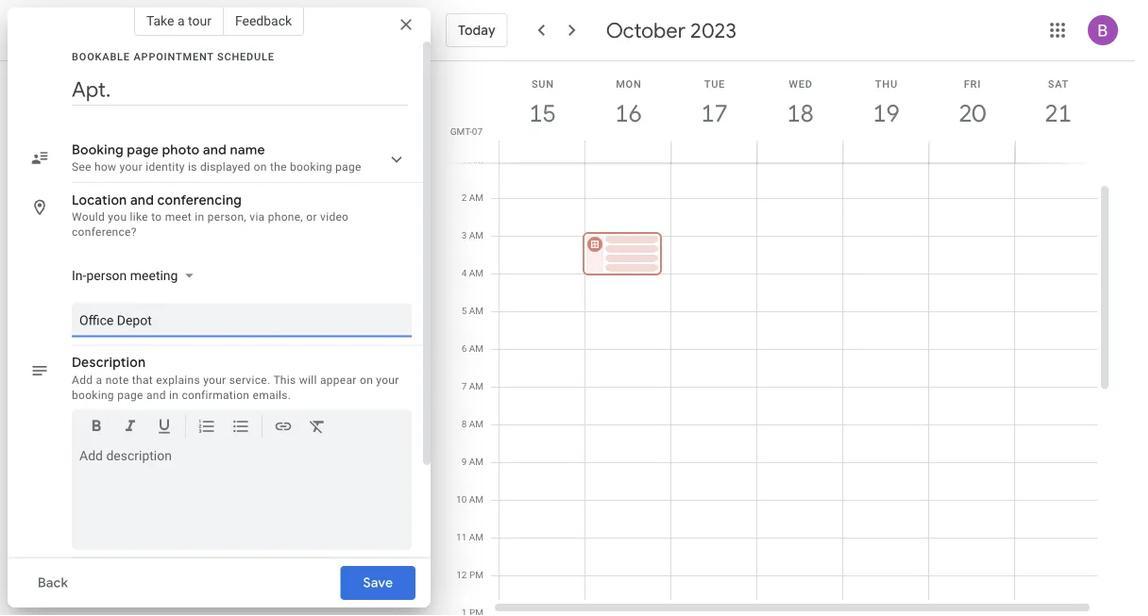 Task type: vqa. For each thing, say whether or not it's contained in the screenshot.


Task type: locate. For each thing, give the bounding box(es) containing it.
page
[[127, 142, 159, 159], [335, 161, 361, 174], [117, 389, 143, 402]]

your up confirmation
[[203, 374, 226, 387]]

10 am
[[456, 494, 484, 506]]

1 horizontal spatial booking
[[290, 161, 332, 174]]

2
[[462, 192, 467, 204]]

0 horizontal spatial a
[[96, 374, 102, 387]]

17 column header
[[671, 61, 757, 163]]

meet
[[165, 211, 192, 224]]

take
[[146, 13, 174, 28]]

thursday, october 19 element
[[865, 92, 908, 135]]

october 2023
[[606, 17, 737, 43]]

0 horizontal spatial on
[[254, 161, 267, 174]]

am right the 1
[[469, 154, 484, 166]]

on right appear
[[360, 374, 373, 387]]

2 vertical spatial and
[[146, 389, 166, 402]]

and up displayed
[[203, 142, 227, 159]]

wednesday, october 18 element
[[779, 92, 822, 135]]

Description text field
[[79, 448, 404, 543]]

10
[[456, 494, 467, 506]]

9 am
[[462, 457, 484, 468]]

0 horizontal spatial your
[[120, 161, 143, 174]]

photo
[[162, 142, 200, 159]]

in-person meeting
[[72, 268, 178, 283]]

bulleted list image
[[231, 417, 250, 439]]

1 vertical spatial page
[[335, 161, 361, 174]]

and
[[203, 142, 227, 159], [130, 192, 154, 209], [146, 389, 166, 402]]

7 am
[[462, 381, 484, 392]]

1
[[462, 154, 467, 166]]

am for 1 am
[[469, 154, 484, 166]]

9 am from the top
[[469, 457, 484, 468]]

11
[[456, 532, 467, 544]]

am right 8
[[469, 419, 484, 430]]

a left tour
[[177, 13, 185, 28]]

in
[[195, 211, 204, 224], [169, 389, 179, 402]]

page inside description add a note that explains your service. this will appear on your booking page and in confirmation emails.
[[117, 389, 143, 402]]

mon 16
[[614, 78, 642, 129]]

page down that
[[117, 389, 143, 402]]

am for 6 am
[[469, 343, 484, 355]]

1 horizontal spatial in
[[195, 211, 204, 224]]

insert link image
[[274, 417, 293, 439]]

12 pm
[[456, 570, 484, 581]]

4 am from the top
[[469, 268, 484, 279]]

person
[[86, 268, 127, 283]]

and down that
[[146, 389, 166, 402]]

and inside location and conferencing would you like to meet in person, via phone, or video conference?
[[130, 192, 154, 209]]

am right 10
[[469, 494, 484, 506]]

page for booking
[[335, 161, 361, 174]]

explains
[[156, 374, 200, 387]]

service.
[[229, 374, 270, 387]]

am right '3'
[[469, 230, 484, 241]]

on inside booking page photo and name see how your identity is displayed on the booking page
[[254, 161, 267, 174]]

11 am
[[456, 532, 484, 544]]

am right the 6
[[469, 343, 484, 355]]

3 am from the top
[[469, 230, 484, 241]]

description add a note that explains your service. this will appear on your booking page and in confirmation emails.
[[72, 355, 399, 402]]

in down explains
[[169, 389, 179, 402]]

4 am
[[462, 268, 484, 279]]

in down conferencing
[[195, 211, 204, 224]]

today button
[[446, 8, 508, 53]]

16
[[614, 98, 641, 129]]

6 am from the top
[[469, 343, 484, 355]]

your
[[120, 161, 143, 174], [203, 374, 226, 387], [376, 374, 399, 387]]

phone,
[[268, 211, 303, 224]]

october
[[606, 17, 686, 43]]

1 horizontal spatial a
[[177, 13, 185, 28]]

5 am from the top
[[469, 306, 484, 317]]

1 horizontal spatial your
[[203, 374, 226, 387]]

1 vertical spatial a
[[96, 374, 102, 387]]

fri 20
[[958, 78, 985, 129]]

identity
[[146, 161, 185, 174]]

appear
[[320, 374, 357, 387]]

gmt-
[[450, 126, 472, 137]]

back
[[38, 575, 68, 592]]

7 am from the top
[[469, 381, 484, 392]]

on inside description add a note that explains your service. this will appear on your booking page and in confirmation emails.
[[360, 374, 373, 387]]

your right appear
[[376, 374, 399, 387]]

1 horizontal spatial on
[[360, 374, 373, 387]]

thu 19
[[872, 78, 899, 129]]

am right 9
[[469, 457, 484, 468]]

tue
[[704, 78, 725, 90]]

how
[[94, 161, 117, 174]]

booking down add on the bottom left of the page
[[72, 389, 114, 402]]

5 am
[[462, 306, 484, 317]]

booking for that
[[72, 389, 114, 402]]

11 am from the top
[[469, 532, 484, 544]]

booking
[[290, 161, 332, 174], [72, 389, 114, 402]]

am right 5
[[469, 306, 484, 317]]

1 vertical spatial in
[[169, 389, 179, 402]]

am for 8 am
[[469, 419, 484, 430]]

page up the identity
[[127, 142, 159, 159]]

take a tour button
[[134, 6, 224, 36]]

in inside description add a note that explains your service. this will appear on your booking page and in confirmation emails.
[[169, 389, 179, 402]]

video
[[320, 211, 349, 224]]

location and conferencing would you like to meet in person, via phone, or video conference?
[[72, 192, 349, 239]]

0 horizontal spatial in
[[169, 389, 179, 402]]

row
[[491, 122, 1101, 616]]

1 vertical spatial on
[[360, 374, 373, 387]]

0 vertical spatial page
[[127, 142, 159, 159]]

8 am from the top
[[469, 419, 484, 430]]

0 vertical spatial a
[[177, 13, 185, 28]]

booking right the
[[290, 161, 332, 174]]

2 vertical spatial page
[[117, 389, 143, 402]]

1 vertical spatial and
[[130, 192, 154, 209]]

description
[[72, 355, 146, 372]]

booking inside booking page photo and name see how your identity is displayed on the booking page
[[290, 161, 332, 174]]

booking inside description add a note that explains your service. this will appear on your booking page and in confirmation emails.
[[72, 389, 114, 402]]

fri
[[964, 78, 981, 90]]

4 cell from the left
[[757, 122, 843, 616]]

or
[[306, 211, 317, 224]]

am right 7
[[469, 381, 484, 392]]

monday, october 16 element
[[607, 92, 650, 135]]

am right 11
[[469, 532, 484, 544]]

2 am from the top
[[469, 192, 484, 204]]

sun
[[532, 78, 554, 90]]

and up like
[[130, 192, 154, 209]]

0 vertical spatial and
[[203, 142, 227, 159]]

will
[[299, 374, 317, 387]]

friday, october 20 element
[[951, 92, 994, 135]]

6
[[462, 343, 467, 355]]

2 cell from the left
[[583, 122, 672, 616]]

15 column header
[[499, 61, 586, 163]]

18
[[786, 98, 813, 129]]

am for 3 am
[[469, 230, 484, 241]]

0 vertical spatial booking
[[290, 161, 332, 174]]

italic image
[[121, 417, 140, 439]]

emails.
[[253, 389, 291, 402]]

your right "how"
[[120, 161, 143, 174]]

1 vertical spatial booking
[[72, 389, 114, 402]]

6 cell from the left
[[929, 122, 1015, 616]]

a inside description add a note that explains your service. this will appear on your booking page and in confirmation emails.
[[96, 374, 102, 387]]

conferencing
[[157, 192, 242, 209]]

am right 4
[[469, 268, 484, 279]]

am for 10 am
[[469, 494, 484, 506]]

10 am from the top
[[469, 494, 484, 506]]

confirmation
[[182, 389, 250, 402]]

am for 4 am
[[469, 268, 484, 279]]

am right 2
[[469, 192, 484, 204]]

am for 9 am
[[469, 457, 484, 468]]

21 column header
[[1014, 61, 1101, 163]]

sunday, october 15 element
[[521, 92, 564, 135]]

a right add on the bottom left of the page
[[96, 374, 102, 387]]

5 cell from the left
[[843, 122, 929, 616]]

0 vertical spatial on
[[254, 161, 267, 174]]

remove formatting image
[[308, 417, 327, 439]]

1 cell from the left
[[500, 122, 586, 616]]

1 am from the top
[[469, 154, 484, 166]]

tue 17
[[700, 78, 727, 129]]

0 vertical spatial in
[[195, 211, 204, 224]]

page up video
[[335, 161, 361, 174]]

mon
[[616, 78, 642, 90]]

take a tour
[[146, 13, 211, 28]]

underline image
[[155, 417, 174, 439]]

Add title text field
[[72, 76, 408, 104]]

on left the
[[254, 161, 267, 174]]

cell
[[500, 122, 586, 616], [583, 122, 672, 616], [672, 122, 757, 616], [757, 122, 843, 616], [843, 122, 929, 616], [929, 122, 1015, 616], [1015, 122, 1101, 616]]

grid containing 15
[[438, 61, 1113, 616]]

6 am
[[462, 343, 484, 355]]

sun 15
[[528, 78, 555, 129]]

would
[[72, 211, 105, 224]]

grid
[[438, 61, 1113, 616]]

0 horizontal spatial booking
[[72, 389, 114, 402]]



Task type: describe. For each thing, give the bounding box(es) containing it.
in-person meeting button
[[64, 259, 201, 293]]

15
[[528, 98, 555, 129]]

7
[[462, 381, 467, 392]]

Location text field
[[79, 304, 404, 338]]

9
[[462, 457, 467, 468]]

wed
[[789, 78, 813, 90]]

8
[[462, 419, 467, 430]]

and inside booking page photo and name see how your identity is displayed on the booking page
[[203, 142, 227, 159]]

am for 5 am
[[469, 306, 484, 317]]

bookable appointment schedule
[[72, 51, 275, 62]]

feedback button
[[224, 6, 304, 36]]

name
[[230, 142, 265, 159]]

8 am
[[462, 419, 484, 430]]

booking
[[72, 142, 124, 159]]

5
[[462, 306, 467, 317]]

page for description
[[117, 389, 143, 402]]

you
[[108, 211, 127, 224]]

in inside location and conferencing would you like to meet in person, via phone, or video conference?
[[195, 211, 204, 224]]

note
[[105, 374, 129, 387]]

4
[[462, 268, 467, 279]]

20
[[958, 98, 985, 129]]

person,
[[208, 211, 247, 224]]

conference?
[[72, 226, 137, 239]]

pm
[[469, 570, 484, 581]]

18 column header
[[757, 61, 843, 163]]

like
[[130, 211, 148, 224]]

add
[[72, 374, 93, 387]]

meeting
[[130, 268, 178, 283]]

21
[[1044, 98, 1071, 129]]

feedback
[[235, 13, 292, 28]]

tuesday, october 17 element
[[693, 92, 736, 135]]

12
[[456, 570, 467, 581]]

see
[[72, 161, 91, 174]]

that
[[132, 374, 153, 387]]

bold image
[[87, 417, 106, 439]]

3
[[462, 230, 467, 241]]

1 am
[[462, 154, 484, 166]]

to
[[151, 211, 162, 224]]

2 am
[[462, 192, 484, 204]]

2023
[[690, 17, 737, 43]]

your inside booking page photo and name see how your identity is displayed on the booking page
[[120, 161, 143, 174]]

7 cell from the left
[[1015, 122, 1101, 616]]

numbered list image
[[197, 417, 216, 439]]

booking for name
[[290, 161, 332, 174]]

schedule
[[217, 51, 275, 62]]

sat 21
[[1044, 78, 1071, 129]]

19
[[872, 98, 899, 129]]

20 column header
[[928, 61, 1015, 163]]

07
[[472, 126, 483, 137]]

this
[[273, 374, 296, 387]]

the
[[270, 161, 287, 174]]

3 cell from the left
[[672, 122, 757, 616]]

gmt-07
[[450, 126, 483, 137]]

formatting options toolbar
[[72, 410, 412, 451]]

bookable
[[72, 51, 130, 62]]

sat
[[1048, 78, 1069, 90]]

today
[[458, 22, 496, 39]]

location
[[72, 192, 127, 209]]

am for 11 am
[[469, 532, 484, 544]]

am for 7 am
[[469, 381, 484, 392]]

wed 18
[[786, 78, 813, 129]]

thu
[[875, 78, 898, 90]]

booking page photo and name see how your identity is displayed on the booking page
[[72, 142, 361, 174]]

via
[[250, 211, 265, 224]]

displayed
[[200, 161, 251, 174]]

3 am
[[462, 230, 484, 241]]

2 horizontal spatial your
[[376, 374, 399, 387]]

16 column header
[[585, 61, 672, 163]]

and inside description add a note that explains your service. this will appear on your booking page and in confirmation emails.
[[146, 389, 166, 402]]

tour
[[188, 13, 211, 28]]

19 column header
[[842, 61, 929, 163]]

is
[[188, 161, 197, 174]]

in-
[[72, 268, 86, 283]]

on for that
[[360, 374, 373, 387]]

am for 2 am
[[469, 192, 484, 204]]

saturday, october 21 element
[[1037, 92, 1080, 135]]

17
[[700, 98, 727, 129]]

on for name
[[254, 161, 267, 174]]

a inside take a tour "button"
[[177, 13, 185, 28]]

back button
[[23, 561, 83, 606]]



